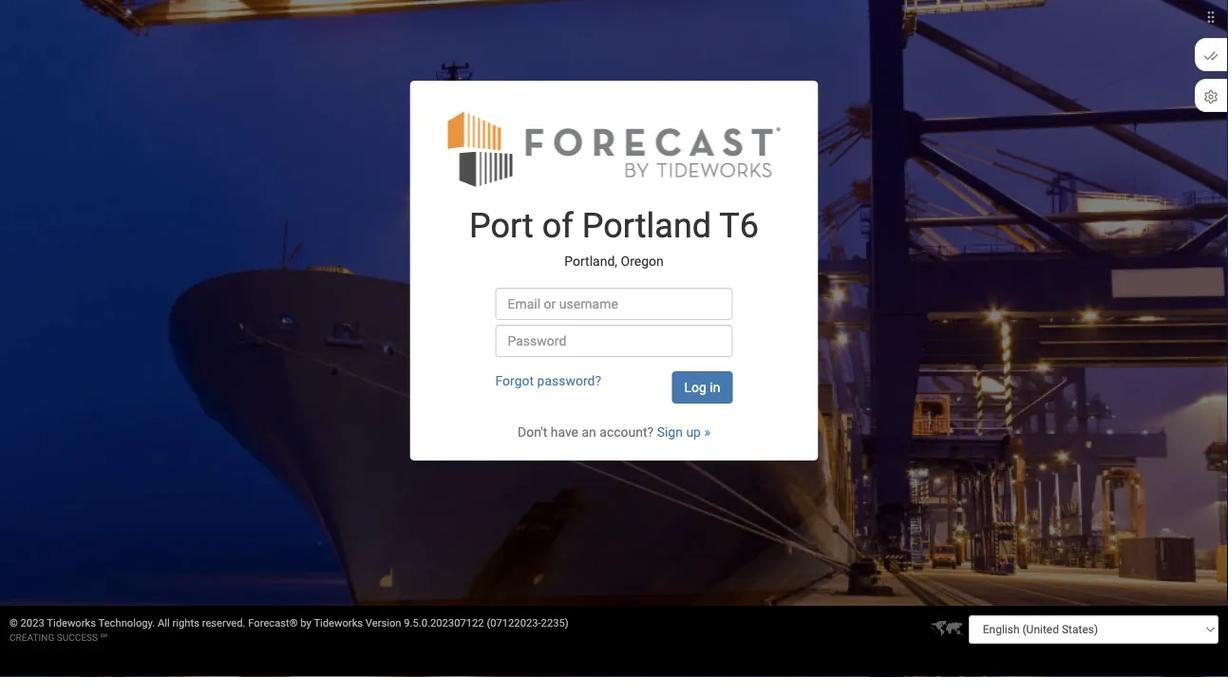 Task type: vqa. For each thing, say whether or not it's contained in the screenshot.
PROFILE corresponding to My Profile
no



Task type: describe. For each thing, give the bounding box(es) containing it.
2 tideworks from the left
[[314, 617, 363, 630]]

© 2023 tideworks technology. all rights reserved. forecast® by tideworks version 9.5.0.202307122 (07122023-2235) creating success ℠
[[10, 617, 569, 643]]

version
[[366, 617, 402, 630]]

log in button
[[672, 372, 733, 404]]

reserved.
[[202, 617, 246, 630]]

by
[[301, 617, 312, 630]]

portland,
[[565, 254, 618, 269]]

don't
[[518, 425, 548, 440]]

have
[[551, 425, 579, 440]]

in
[[710, 380, 721, 396]]

port
[[470, 206, 534, 246]]

forgot
[[496, 373, 534, 389]]

forgot password? log in
[[496, 373, 721, 396]]

log
[[685, 380, 707, 396]]

oregon
[[621, 254, 664, 269]]

creating
[[10, 632, 54, 643]]

1 tideworks from the left
[[47, 617, 96, 630]]

success
[[57, 632, 98, 643]]

forgot password? link
[[496, 373, 602, 389]]

2023
[[21, 617, 44, 630]]

password?
[[538, 373, 602, 389]]

forecast® by tideworks image
[[448, 109, 781, 188]]

all
[[158, 617, 170, 630]]



Task type: locate. For each thing, give the bounding box(es) containing it.
1 horizontal spatial tideworks
[[314, 617, 363, 630]]

tideworks right by
[[314, 617, 363, 630]]

tideworks up the success
[[47, 617, 96, 630]]

9.5.0.202307122
[[404, 617, 484, 630]]

port of portland t6 portland, oregon
[[470, 206, 759, 269]]

portland
[[582, 206, 712, 246]]

don't have an account? sign up »
[[518, 425, 711, 440]]

t6
[[720, 206, 759, 246]]

account?
[[600, 425, 654, 440]]

of
[[542, 206, 574, 246]]

0 horizontal spatial tideworks
[[47, 617, 96, 630]]

rights
[[173, 617, 200, 630]]

Email or username text field
[[496, 288, 733, 320]]

sign up » link
[[657, 425, 711, 440]]

forecast®
[[248, 617, 298, 630]]

tideworks
[[47, 617, 96, 630], [314, 617, 363, 630]]

2235)
[[541, 617, 569, 630]]

(07122023-
[[487, 617, 541, 630]]

©
[[10, 617, 18, 630]]

technology.
[[98, 617, 155, 630]]

℠
[[100, 632, 108, 643]]

»
[[705, 425, 711, 440]]

an
[[582, 425, 597, 440]]

Password password field
[[496, 325, 733, 358]]

sign
[[657, 425, 683, 440]]

up
[[687, 425, 701, 440]]



